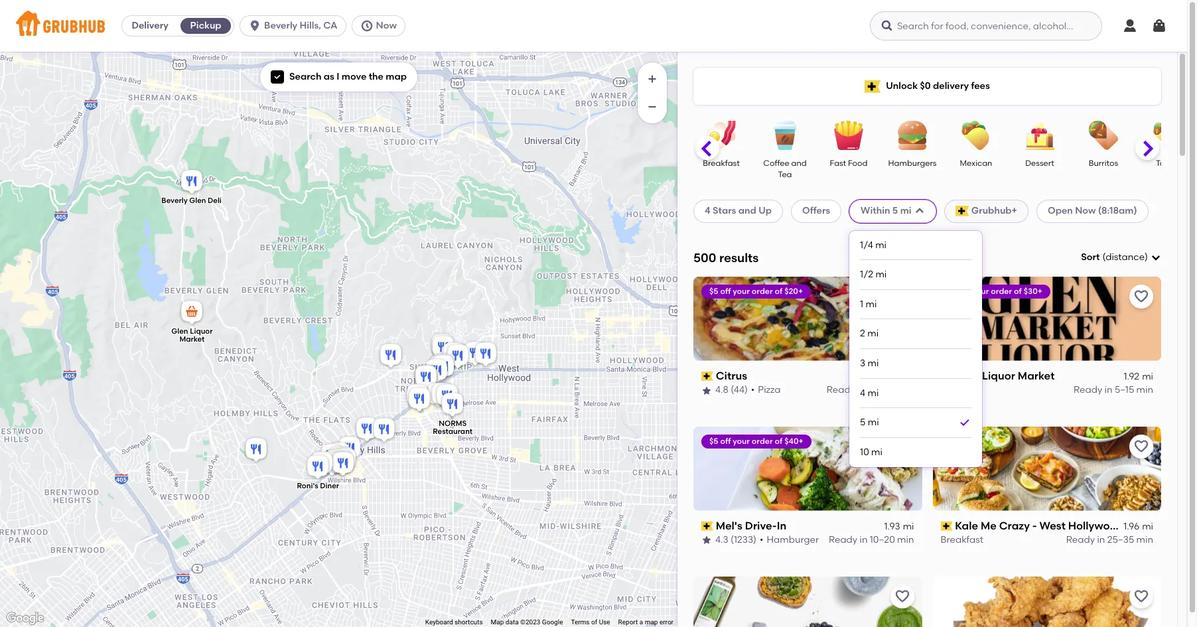 Task type: vqa. For each thing, say whether or not it's contained in the screenshot.
tomatoes, within the Alfalfa sprouts, Jarlsberg Swiss cheese, red onion, Roma tomatoes, avocado & hummus on sprouted bread.
no



Task type: locate. For each thing, give the bounding box(es) containing it.
subscription pass image left mel's
[[701, 522, 713, 531]]

beverly inside map region
[[161, 196, 187, 205]]

kale me crazy - west hollywood  logo image
[[933, 426, 1161, 511]]

beverly glen deli image
[[178, 168, 205, 197]]

in down hollywood at bottom
[[1097, 534, 1105, 546]]

terms of use link
[[571, 619, 610, 626]]

0 vertical spatial map
[[386, 71, 407, 82]]

mi right 1/2
[[876, 269, 887, 280]]

1 vertical spatial subscription pass image
[[941, 522, 952, 531]]

off for glen liquor market
[[959, 287, 970, 296]]

mickey fine grill image
[[322, 448, 348, 477]]

mi right "3"
[[868, 358, 879, 369]]

1 horizontal spatial •
[[760, 534, 763, 546]]

list box
[[860, 231, 972, 467]]

mi right 10
[[871, 447, 883, 458]]

mi right 2 in the bottom of the page
[[867, 328, 879, 339]]

1.35 mi
[[884, 371, 914, 382]]

star icon image
[[701, 385, 712, 396], [701, 535, 712, 546]]

of left $20+
[[775, 287, 783, 296]]

earthbar sunset logo image
[[693, 576, 922, 627]]

2 mi
[[860, 328, 879, 339]]

min down 1.93 mi
[[897, 534, 914, 546]]

your down (44)
[[733, 436, 750, 446]]

fees
[[971, 80, 990, 91]]

in for mel's drive-in
[[860, 534, 868, 546]]

joey's cafe image
[[462, 339, 488, 369]]

map data ©2023 google
[[491, 619, 563, 626]]

0 vertical spatial 5
[[892, 205, 898, 217]]

mel's
[[716, 519, 743, 532]]

coffee
[[763, 159, 789, 168]]

glen liquor market inside map region
[[171, 327, 212, 343]]

save this restaurant button down 10–20
[[890, 584, 914, 608]]

0 vertical spatial subscription pass image
[[941, 372, 952, 381]]

save this restaurant button
[[890, 285, 914, 308], [1129, 285, 1153, 308], [1129, 434, 1153, 458], [890, 584, 914, 608], [1129, 584, 1153, 608]]

1 horizontal spatial map
[[645, 619, 658, 626]]

1 horizontal spatial subscription pass image
[[941, 522, 952, 531]]

save this restaurant button down 5–15
[[1129, 434, 1153, 458]]

star icon image for citrus
[[701, 385, 712, 396]]

2 horizontal spatial svg image
[[1151, 18, 1167, 34]]

breakfast image
[[698, 121, 745, 150]]

1 vertical spatial breakfast
[[941, 534, 983, 546]]

order left $20+
[[752, 287, 773, 296]]

dessert
[[1025, 159, 1054, 168]]

1 horizontal spatial 5
[[892, 205, 898, 217]]

kale me crazy - west hollywood
[[955, 519, 1124, 532]]

ready for mel's drive-in
[[829, 534, 857, 546]]

fast food
[[830, 159, 868, 168]]

$5 off your order of $30+
[[949, 287, 1042, 296]]

1 vertical spatial 5
[[860, 417, 866, 428]]

report a map error link
[[618, 619, 674, 626]]

order
[[752, 287, 773, 296], [991, 287, 1012, 296], [752, 436, 773, 446]]

min down 1.92 mi
[[1136, 384, 1153, 396]]

mi right 1/4
[[875, 239, 887, 251]]

star icon image left 4.8
[[701, 385, 712, 396]]

mi for 4 mi
[[868, 387, 879, 399]]

beverly
[[264, 20, 297, 31], [161, 196, 187, 205]]

$40+
[[784, 436, 803, 446]]

svg image
[[1151, 18, 1167, 34], [248, 19, 262, 33], [273, 73, 281, 81]]

0 horizontal spatial glen
[[171, 327, 188, 336]]

4.3
[[715, 534, 728, 546]]

coffee and tea
[[763, 159, 807, 179]]

0 horizontal spatial glen liquor market
[[171, 327, 212, 343]]

pressed retail image
[[423, 357, 450, 386]]

1 horizontal spatial subscription pass image
[[941, 372, 952, 381]]

now right open
[[1075, 205, 1096, 217]]

1.35
[[884, 371, 900, 382]]

zinc cafe & market image
[[424, 381, 451, 410]]

0 horizontal spatial 5
[[860, 417, 866, 428]]

kale
[[955, 519, 978, 532]]

4 left "20–30" at the bottom right of the page
[[860, 387, 865, 399]]

$30+
[[1024, 287, 1042, 296]]

order left $40+
[[752, 436, 773, 446]]

svg image
[[1122, 18, 1138, 34], [360, 19, 373, 33], [881, 19, 894, 33], [914, 206, 925, 217], [1151, 252, 1161, 263]]

error
[[660, 619, 674, 626]]

1 vertical spatial now
[[1075, 205, 1096, 217]]

0 vertical spatial market
[[179, 335, 204, 343]]

4 left stars in the right of the page
[[705, 205, 710, 217]]

0 vertical spatial glen liquor market
[[171, 327, 212, 343]]

your for citrus
[[733, 287, 750, 296]]

rawberri image
[[430, 353, 456, 382]]

subscription pass image
[[941, 372, 952, 381], [701, 522, 713, 531]]

5 up 10
[[860, 417, 866, 428]]

0 vertical spatial grubhub plus flag logo image
[[865, 80, 881, 93]]

order left $30+
[[991, 287, 1012, 296]]

glen liquor market
[[171, 327, 212, 343], [955, 369, 1055, 382]]

5 mi option
[[860, 408, 972, 438]]

0 horizontal spatial market
[[179, 335, 204, 343]]

1 vertical spatial beverly
[[161, 196, 187, 205]]

0 vertical spatial subscription pass image
[[701, 372, 713, 381]]

the butcher's daughter image
[[406, 385, 432, 414]]

0 vertical spatial liquor
[[190, 327, 212, 336]]

mi up 10 mi
[[868, 417, 879, 428]]

glen
[[189, 196, 206, 205], [171, 327, 188, 336], [955, 369, 979, 382]]

(44)
[[731, 384, 748, 396]]

crazy
[[999, 519, 1030, 532]]

list box containing 1/4 mi
[[860, 231, 972, 467]]

results
[[719, 250, 759, 265]]

10 mi
[[860, 447, 883, 458]]

mi right 1.93
[[903, 521, 914, 532]]

save this restaurant button down )
[[1129, 285, 1153, 308]]

beverly inside "button"
[[264, 20, 297, 31]]

and inside the coffee and tea
[[791, 159, 807, 168]]

save this restaurant image down )
[[1133, 289, 1149, 304]]

mi for 2 mi
[[867, 328, 879, 339]]

5
[[892, 205, 898, 217], [860, 417, 866, 428]]

save this restaurant image for the save this restaurant "button" right of 1 mi
[[894, 289, 910, 304]]

of left $40+
[[775, 436, 783, 446]]

move
[[342, 71, 366, 82]]

1 star icon image from the top
[[701, 385, 712, 396]]

4 mi
[[860, 387, 879, 399]]

1 horizontal spatial 4
[[860, 387, 865, 399]]

$5 for mel's drive-in
[[709, 436, 718, 446]]

off for citrus
[[720, 287, 731, 296]]

2 vertical spatial glen
[[955, 369, 979, 382]]

mi for 1 mi
[[866, 298, 877, 310]]

subscription pass image for kale me crazy - west hollywood
[[941, 522, 952, 531]]

4 for 4 mi
[[860, 387, 865, 399]]

market down glen liquor market logo
[[1018, 369, 1055, 382]]

0 horizontal spatial subscription pass image
[[701, 372, 713, 381]]

in for kale me crazy - west hollywood
[[1097, 534, 1105, 546]]

of for glen liquor market
[[1014, 287, 1022, 296]]

ready down hollywood at bottom
[[1066, 534, 1095, 546]]

5 right within
[[892, 205, 898, 217]]

1 horizontal spatial glen liquor market
[[955, 369, 1055, 382]]

1 vertical spatial market
[[1018, 369, 1055, 382]]

0 horizontal spatial and
[[738, 205, 756, 217]]

svg image for search as i move the map
[[273, 73, 281, 81]]

subscription pass image
[[701, 372, 713, 381], [941, 522, 952, 531]]

save this restaurant button down 25–35
[[1129, 584, 1153, 608]]

your down results
[[733, 287, 750, 296]]

• right (44)
[[751, 384, 755, 396]]

save this restaurant button for kale me crazy - west hollywood  logo
[[1129, 434, 1153, 458]]

me
[[981, 519, 997, 532]]

min down 1.96 mi
[[1136, 534, 1153, 546]]

1 horizontal spatial liquor
[[982, 369, 1015, 382]]

main navigation navigation
[[0, 0, 1187, 52]]

subscription pass image right 1.35 mi
[[941, 372, 952, 381]]

0 horizontal spatial 4
[[705, 205, 710, 217]]

alana's coffee roasters image
[[404, 382, 430, 411]]

now
[[376, 20, 397, 31], [1075, 205, 1096, 217]]

0 vertical spatial star icon image
[[701, 385, 712, 396]]

0 horizontal spatial •
[[751, 384, 755, 396]]

mi inside option
[[868, 417, 879, 428]]

4
[[705, 205, 710, 217], [860, 387, 865, 399]]

1.96
[[1124, 521, 1139, 532]]

citrus image
[[377, 341, 404, 371]]

delivery
[[132, 20, 168, 31]]

market down glen liquor market image
[[179, 335, 204, 343]]

0 vertical spatial •
[[751, 384, 755, 396]]

breakfast down "breakfast" image
[[703, 159, 740, 168]]

restaurant
[[432, 427, 472, 436]]

1.93 mi
[[884, 521, 914, 532]]

0 vertical spatial 4
[[705, 205, 710, 217]]

order for citrus
[[752, 287, 773, 296]]

subscription pass image left "kale"
[[941, 522, 952, 531]]

burritos image
[[1080, 121, 1127, 150]]

beverly left hills,
[[264, 20, 297, 31]]

mi for 5 mi
[[868, 417, 879, 428]]

grubhub plus flag logo image left grubhub+
[[955, 206, 969, 217]]

svg image inside the beverly hills, ca "button"
[[248, 19, 262, 33]]

save this restaurant button for earthbar sunset logo
[[890, 584, 914, 608]]

beverly for beverly hills, ca
[[264, 20, 297, 31]]

1.93
[[884, 521, 900, 532]]

1 vertical spatial liquor
[[982, 369, 1015, 382]]

0 vertical spatial beverly
[[264, 20, 297, 31]]

1 vertical spatial glen
[[171, 327, 188, 336]]

0 horizontal spatial subscription pass image
[[701, 522, 713, 531]]

now up the
[[376, 20, 397, 31]]

distance
[[1106, 252, 1145, 263]]

star icon image for mel's drive-in
[[701, 535, 712, 546]]

save this restaurant image
[[1133, 588, 1149, 604]]

mi down 3 mi
[[868, 387, 879, 399]]

delivery button
[[122, 15, 178, 36]]

grubhub plus flag logo image for grubhub+
[[955, 206, 969, 217]]

mexican image
[[953, 121, 999, 150]]

star icon image left 4.3
[[701, 535, 712, 546]]

0 horizontal spatial grubhub plus flag logo image
[[865, 80, 881, 93]]

map right the
[[386, 71, 407, 82]]

1 horizontal spatial glen
[[189, 196, 206, 205]]

beverly for beverly glen deli
[[161, 196, 187, 205]]

0 horizontal spatial liquor
[[190, 327, 212, 336]]

plus icon image
[[646, 72, 659, 86]]

• down drive-
[[760, 534, 763, 546]]

mi
[[900, 205, 911, 217], [875, 239, 887, 251], [876, 269, 887, 280], [866, 298, 877, 310], [867, 328, 879, 339], [868, 358, 879, 369], [903, 371, 914, 382], [1142, 371, 1153, 382], [868, 387, 879, 399], [868, 417, 879, 428], [871, 447, 883, 458], [903, 521, 914, 532], [1142, 521, 1153, 532]]

of
[[775, 287, 783, 296], [1014, 287, 1022, 296], [775, 436, 783, 446], [591, 619, 597, 626]]

0 vertical spatial breakfast
[[703, 159, 740, 168]]

market inside glen liquor market
[[179, 335, 204, 343]]

map
[[386, 71, 407, 82], [645, 619, 658, 626]]

save this restaurant image right 1 mi
[[894, 289, 910, 304]]

subscription pass image for glen liquor market
[[941, 372, 952, 381]]

report
[[618, 619, 638, 626]]

citrus logo image
[[693, 277, 922, 361]]

1 horizontal spatial market
[[1018, 369, 1055, 382]]

map right a
[[645, 619, 658, 626]]

norms
[[438, 419, 466, 428]]

a
[[640, 619, 643, 626]]

1 vertical spatial glen liquor market
[[955, 369, 1055, 382]]

mi for 3 mi
[[868, 358, 879, 369]]

save this restaurant image down 10–20
[[894, 588, 910, 604]]

mi for 10 mi
[[871, 447, 883, 458]]

4 stars and up
[[705, 205, 772, 217]]

hollywood
[[1068, 519, 1124, 532]]

min down 1.35 mi
[[897, 384, 914, 396]]

mi for 1/4 mi
[[875, 239, 887, 251]]

coffee and tea image
[[762, 121, 808, 150]]

save this restaurant image down 5–15
[[1133, 438, 1149, 454]]

1 horizontal spatial now
[[1075, 205, 1096, 217]]

dany's food trucks, inc. image
[[243, 436, 269, 465]]

ready for citrus
[[827, 384, 855, 396]]

deli
[[207, 196, 221, 205]]

svg image inside field
[[1151, 252, 1161, 263]]

0 horizontal spatial svg image
[[248, 19, 262, 33]]

map region
[[0, 37, 744, 627]]

0 horizontal spatial now
[[376, 20, 397, 31]]

mi right 1.96
[[1142, 521, 1153, 532]]

(
[[1103, 252, 1106, 263]]

west
[[1039, 519, 1066, 532]]

2 star icon image from the top
[[701, 535, 712, 546]]

of for citrus
[[775, 287, 783, 296]]

None field
[[1081, 251, 1161, 264]]

1 horizontal spatial beverly
[[264, 20, 297, 31]]

save this restaurant image
[[894, 289, 910, 304], [1133, 289, 1149, 304], [1133, 438, 1149, 454], [894, 588, 910, 604]]

off
[[720, 287, 731, 296], [959, 287, 970, 296], [720, 436, 731, 446]]

0 horizontal spatial beverly
[[161, 196, 187, 205]]

beverly left deli
[[161, 196, 187, 205]]

5 inside option
[[860, 417, 866, 428]]

save this restaurant image for the save this restaurant "button" associated with kale me crazy - west hollywood  logo
[[1133, 438, 1149, 454]]

in
[[858, 384, 866, 396], [1105, 384, 1113, 396], [860, 534, 868, 546], [1097, 534, 1105, 546]]

mi right 1.92
[[1142, 371, 1153, 382]]

svg image inside now button
[[360, 19, 373, 33]]

check icon image
[[958, 416, 972, 429]]

your left $30+
[[972, 287, 989, 296]]

liquor inside glen liquor market
[[190, 327, 212, 336]]

your
[[733, 287, 750, 296], [972, 287, 989, 296], [733, 436, 750, 446]]

tryst caffe image
[[329, 450, 356, 479]]

ferrarini image
[[331, 446, 358, 475]]

)
[[1145, 252, 1148, 263]]

1 vertical spatial 4
[[860, 387, 865, 399]]

shortcuts
[[455, 619, 483, 626]]

grubhub plus flag logo image
[[865, 80, 881, 93], [955, 206, 969, 217]]

mi right 1 at right
[[866, 298, 877, 310]]

ready for kale me crazy - west hollywood
[[1066, 534, 1095, 546]]

1 vertical spatial grubhub plus flag logo image
[[955, 206, 969, 217]]

0 horizontal spatial map
[[386, 71, 407, 82]]

hollywood burger image
[[412, 363, 439, 393]]

4 for 4 stars and up
[[705, 205, 710, 217]]

ihop image
[[444, 342, 471, 371]]

of left $30+
[[1014, 287, 1022, 296]]

glen liquor market logo image
[[933, 277, 1161, 361]]

in left 10–20
[[860, 534, 868, 546]]

fast food image
[[825, 121, 872, 150]]

1 vertical spatial subscription pass image
[[701, 522, 713, 531]]

7 eleven image
[[440, 340, 467, 369]]

subway® image
[[328, 450, 355, 479]]

use
[[599, 619, 610, 626]]

subscription pass image left citrus
[[701, 372, 713, 381]]

within 5 mi
[[861, 205, 911, 217]]

1 horizontal spatial grubhub plus flag logo image
[[955, 206, 969, 217]]

1 vertical spatial •
[[760, 534, 763, 546]]

ready left the 4 mi in the bottom right of the page
[[827, 384, 855, 396]]

mi right 1.35
[[903, 371, 914, 382]]

0 vertical spatial and
[[791, 159, 807, 168]]

and up tea
[[791, 159, 807, 168]]

1 horizontal spatial svg image
[[273, 73, 281, 81]]

grubhub plus flag logo image left unlock
[[865, 80, 881, 93]]

• pizza
[[751, 384, 781, 396]]

google image
[[3, 610, 47, 627]]

and left up
[[738, 205, 756, 217]]

0 vertical spatial now
[[376, 20, 397, 31]]

ready left 10–20
[[829, 534, 857, 546]]

4.3 (1233)
[[715, 534, 757, 546]]

1 vertical spatial star icon image
[[701, 535, 712, 546]]

1 vertical spatial map
[[645, 619, 658, 626]]

breakfast down "kale"
[[941, 534, 983, 546]]

order for glen liquor market
[[991, 287, 1012, 296]]

1 vertical spatial and
[[738, 205, 756, 217]]

now inside button
[[376, 20, 397, 31]]

1 horizontal spatial and
[[791, 159, 807, 168]]

urth caffe melrose image
[[429, 381, 456, 410]]

(8:18am)
[[1098, 205, 1137, 217]]

in left "20–30" at the bottom right of the page
[[858, 384, 866, 396]]

norms restaurant
[[432, 419, 472, 436]]



Task type: describe. For each thing, give the bounding box(es) containing it.
5 mi
[[860, 417, 879, 428]]

tacos
[[1156, 159, 1179, 168]]

fast
[[830, 159, 846, 168]]

your for mel's drive-in
[[733, 436, 750, 446]]

mexican
[[960, 159, 992, 168]]

min for kale me crazy - west hollywood
[[1136, 534, 1153, 546]]

hamburgers
[[888, 159, 937, 168]]

hollywood burger  logo image
[[933, 576, 1161, 627]]

beverly hills, ca button
[[240, 15, 351, 36]]

the nosh of beverly hills image
[[318, 442, 345, 471]]

min for mel's drive-in
[[897, 534, 914, 546]]

report a map error
[[618, 619, 674, 626]]

tea
[[778, 170, 792, 179]]

save this restaurant image for earthbar sunset logo the save this restaurant "button"
[[894, 588, 910, 604]]

pizza
[[758, 384, 781, 396]]

roni's diner
[[297, 482, 339, 490]]

pickup button
[[178, 15, 234, 36]]

1.96 mi
[[1124, 521, 1153, 532]]

map
[[491, 619, 504, 626]]

norms restaurant image
[[439, 391, 466, 420]]

-
[[1032, 519, 1037, 532]]

beverly glen deli
[[161, 196, 221, 205]]

ready in 25–35 min
[[1066, 534, 1153, 546]]

le pain quotidien (south santa monica blvd) image
[[325, 440, 352, 469]]

(1233)
[[731, 534, 757, 546]]

20–30
[[868, 384, 895, 396]]

svg image for beverly hills, ca
[[248, 19, 262, 33]]

search as i move the map
[[289, 71, 407, 82]]

none field containing sort
[[1081, 251, 1161, 264]]

of left use
[[591, 619, 597, 626]]

drive-
[[745, 519, 777, 532]]

0 vertical spatial glen
[[189, 196, 206, 205]]

open now (8:18am)
[[1048, 205, 1137, 217]]

dessert image
[[1017, 121, 1063, 150]]

2 horizontal spatial glen
[[955, 369, 979, 382]]

sort
[[1081, 252, 1100, 263]]

• hamburger
[[760, 534, 819, 546]]

search
[[289, 71, 321, 82]]

unlock $0 delivery fees
[[886, 80, 990, 91]]

your for glen liquor market
[[972, 287, 989, 296]]

3
[[860, 358, 865, 369]]

comoncy - beverly hills image
[[326, 446, 353, 475]]

hamburgers image
[[889, 121, 936, 150]]

off for mel's drive-in
[[720, 436, 731, 446]]

as
[[324, 71, 334, 82]]

the farm of beverly hills image
[[336, 434, 363, 464]]

body energy club - west hollywood image
[[429, 351, 456, 381]]

mel's drive-in image
[[428, 331, 455, 361]]

stars
[[713, 205, 736, 217]]

mi for 1.35 mi
[[903, 371, 914, 382]]

10
[[860, 447, 869, 458]]

1 horizontal spatial breakfast
[[941, 534, 983, 546]]

1/2
[[860, 269, 873, 280]]

tasty donuts and cafe image
[[472, 340, 499, 369]]

grubhub+
[[971, 205, 1017, 217]]

1 mi
[[860, 298, 877, 310]]

$0
[[920, 80, 931, 91]]

sort ( distance )
[[1081, 252, 1148, 263]]

ready left 5–15
[[1074, 384, 1102, 396]]

keyboard shortcuts
[[425, 619, 483, 626]]

min for citrus
[[897, 384, 914, 396]]

joe & the juice image
[[434, 382, 460, 411]]

2
[[860, 328, 865, 339]]

da carla caffe image
[[308, 450, 335, 479]]

1/4 mi
[[860, 239, 887, 251]]

beverly hills, ca
[[264, 20, 337, 31]]

now button
[[351, 15, 411, 36]]

mi for 1.93 mi
[[903, 521, 914, 532]]

open
[[1048, 205, 1073, 217]]

• for citrus
[[751, 384, 755, 396]]

terms of use
[[571, 619, 610, 626]]

diner
[[320, 482, 339, 490]]

glen inside glen liquor market
[[171, 327, 188, 336]]

1.92
[[1124, 371, 1139, 382]]

offers
[[802, 205, 830, 217]]

ca
[[323, 20, 337, 31]]

roni's
[[297, 482, 318, 490]]

google
[[542, 619, 563, 626]]

up
[[759, 205, 772, 217]]

citrus
[[716, 369, 747, 382]]

grubhub plus flag logo image for unlock $0 delivery fees
[[865, 80, 881, 93]]

mel's drive-in logo image
[[693, 426, 922, 511]]

• for mel's drive-in
[[760, 534, 763, 546]]

1.92 mi
[[1124, 371, 1153, 382]]

hamburger
[[767, 534, 819, 546]]

order for mel's drive-in
[[752, 436, 773, 446]]

glen liquor market image
[[178, 298, 205, 327]]

©2023
[[520, 619, 540, 626]]

subscription pass image for citrus
[[701, 372, 713, 381]]

leora cafe image
[[353, 415, 380, 444]]

keyboard shortcuts button
[[425, 618, 483, 627]]

1
[[860, 298, 863, 310]]

1/2 mi
[[860, 269, 887, 280]]

energy life cafe image
[[318, 450, 345, 479]]

in left 5–15
[[1105, 384, 1113, 396]]

kale me crazy - west hollywood image
[[412, 363, 439, 392]]

in for citrus
[[858, 384, 866, 396]]

riozonas acai west hollywood image
[[427, 353, 454, 382]]

keyboard
[[425, 619, 453, 626]]

ready in 5–15 min
[[1074, 384, 1153, 396]]

i
[[337, 71, 339, 82]]

of for mel's drive-in
[[775, 436, 783, 446]]

terms
[[571, 619, 590, 626]]

tacos image
[[1144, 121, 1190, 150]]

subscription pass image for mel's drive-in
[[701, 522, 713, 531]]

3 mi
[[860, 358, 879, 369]]

5–15
[[1115, 384, 1134, 396]]

Search for food, convenience, alcohol... search field
[[870, 11, 1102, 40]]

mi for 1/2 mi
[[876, 269, 887, 280]]

mi for 1.96 mi
[[1142, 521, 1153, 532]]

cafe ruisseau - beverly hills image
[[371, 416, 397, 445]]

1/4
[[860, 239, 873, 251]]

within
[[861, 205, 890, 217]]

mi for 1.92 mi
[[1142, 371, 1153, 382]]

burritos
[[1089, 159, 1118, 168]]

$5 for glen liquor market
[[949, 287, 958, 296]]

save this restaurant image for the save this restaurant "button" below )
[[1133, 289, 1149, 304]]

mel's drive-in
[[716, 519, 786, 532]]

in
[[777, 519, 786, 532]]

food
[[848, 159, 868, 168]]

minus icon image
[[646, 100, 659, 113]]

pickup
[[190, 20, 221, 31]]

500 results
[[693, 250, 759, 265]]

save this restaurant button for hollywood burger  logo
[[1129, 584, 1153, 608]]

the
[[369, 71, 384, 82]]

0 horizontal spatial breakfast
[[703, 159, 740, 168]]

4.8
[[715, 384, 729, 396]]

save this restaurant button right 1 mi
[[890, 285, 914, 308]]

$5 for citrus
[[709, 287, 718, 296]]

earthbar sunset image
[[430, 333, 456, 363]]

$20+
[[784, 287, 803, 296]]

25–35
[[1107, 534, 1134, 546]]

mi right within
[[900, 205, 911, 217]]

$5 off your order of $20+
[[709, 287, 803, 296]]

roni's diner image
[[304, 453, 331, 482]]

judi's deli image
[[325, 444, 352, 473]]

hills,
[[300, 20, 321, 31]]



